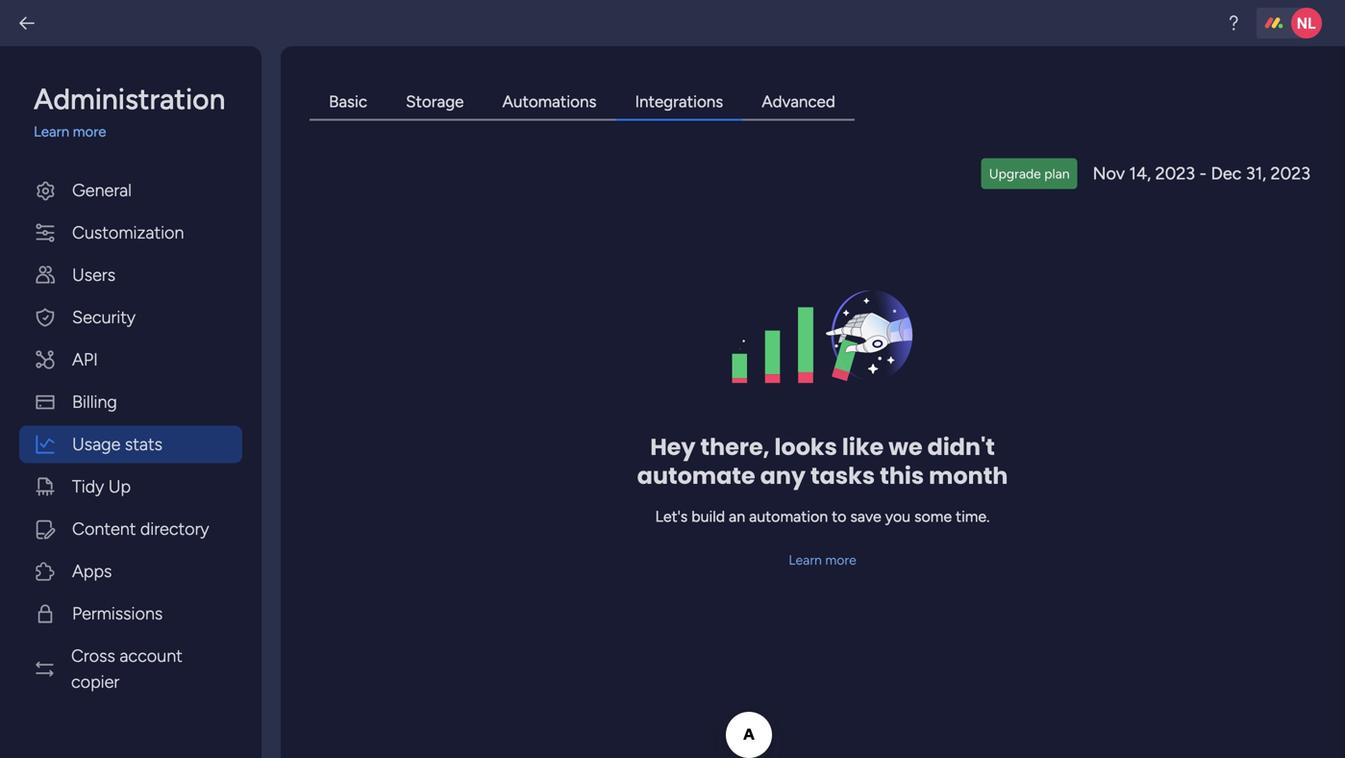 Task type: vqa. For each thing, say whether or not it's contained in the screenshot.
reporting to the left
no



Task type: describe. For each thing, give the bounding box(es) containing it.
didn't
[[928, 431, 995, 463]]

let's build an automation to save you some time.
[[656, 508, 990, 526]]

any
[[761, 460, 806, 492]]

usage stats button
[[19, 426, 242, 463]]

users
[[72, 265, 116, 285]]

tasks
[[811, 460, 875, 492]]

upgrade plan button
[[982, 158, 1078, 189]]

0 horizontal spatial learn more link
[[34, 121, 242, 143]]

permissions
[[72, 603, 163, 624]]

storage link
[[387, 85, 483, 121]]

1 vertical spatial learn
[[789, 552, 822, 568]]

plan
[[1045, 165, 1070, 182]]

content
[[72, 518, 136, 539]]

1 horizontal spatial learn more link
[[789, 550, 857, 570]]

content directory button
[[19, 510, 242, 548]]

nov
[[1093, 163, 1126, 184]]

general button
[[19, 172, 242, 209]]

security
[[72, 307, 136, 328]]

cross
[[71, 645, 115, 666]]

billing button
[[19, 383, 242, 421]]

billing
[[72, 392, 117, 412]]

to
[[832, 508, 847, 526]]

advanced
[[762, 92, 836, 112]]

stats
[[125, 434, 163, 455]]

you
[[886, 508, 911, 526]]

learn more
[[789, 552, 857, 568]]

month
[[929, 460, 1008, 492]]

we
[[889, 431, 923, 463]]

usage stats
[[72, 434, 163, 455]]

automations link
[[483, 85, 616, 121]]

apps
[[72, 561, 112, 581]]

back to workspace image
[[17, 13, 37, 33]]

automations
[[503, 92, 597, 112]]

save
[[851, 508, 882, 526]]

looks
[[775, 431, 838, 463]]

administration
[[34, 82, 225, 116]]

2 2023 from the left
[[1271, 163, 1311, 184]]

like
[[842, 431, 884, 463]]



Task type: locate. For each thing, give the bounding box(es) containing it.
tidy
[[72, 476, 104, 497]]

2023 right 31,
[[1271, 163, 1311, 184]]

0 horizontal spatial more
[[73, 123, 106, 140]]

0 vertical spatial learn more link
[[34, 121, 242, 143]]

nov 14, 2023 - dec 31, 2023
[[1093, 163, 1311, 184]]

integrations
[[635, 92, 724, 112]]

upgrade
[[990, 165, 1042, 182]]

automate
[[637, 460, 756, 492]]

directory
[[140, 518, 209, 539]]

cross account copier button
[[19, 637, 242, 701]]

14,
[[1130, 163, 1152, 184]]

storage
[[406, 92, 464, 112]]

account
[[120, 645, 183, 666]]

0 vertical spatial more
[[73, 123, 106, 140]]

content directory
[[72, 518, 209, 539]]

learn inside administration learn more
[[34, 123, 69, 140]]

hey there, looks like we didn't automate any tasks this month
[[637, 431, 1008, 492]]

learn down administration
[[34, 123, 69, 140]]

customization
[[72, 222, 184, 243]]

basic link
[[310, 85, 387, 121]]

1 horizontal spatial more
[[826, 552, 857, 568]]

upgrade plan
[[990, 165, 1070, 182]]

api button
[[19, 341, 242, 379]]

1 horizontal spatial learn
[[789, 552, 822, 568]]

2023 left "-"
[[1156, 163, 1196, 184]]

0 vertical spatial learn
[[34, 123, 69, 140]]

permissions button
[[19, 595, 242, 632]]

there,
[[701, 431, 770, 463]]

learn
[[34, 123, 69, 140], [789, 552, 822, 568]]

-
[[1200, 163, 1207, 184]]

api
[[72, 349, 98, 370]]

noah lott image
[[1292, 8, 1323, 38]]

learn more link
[[34, 121, 242, 143], [789, 550, 857, 570]]

learn more link down let's build an automation to save you some time.
[[789, 550, 857, 570]]

hey
[[650, 431, 696, 463]]

some
[[915, 508, 952, 526]]

31,
[[1247, 163, 1267, 184]]

apps button
[[19, 553, 242, 590]]

customization button
[[19, 214, 242, 252]]

learn more link down administration
[[34, 121, 242, 143]]

1 horizontal spatial 2023
[[1271, 163, 1311, 184]]

tidy up
[[72, 476, 131, 497]]

this
[[880, 460, 924, 492]]

copier
[[71, 671, 119, 692]]

help image
[[1225, 13, 1244, 33]]

2023
[[1156, 163, 1196, 184], [1271, 163, 1311, 184]]

build
[[692, 508, 725, 526]]

security button
[[19, 299, 242, 336]]

learn down automation
[[789, 552, 822, 568]]

basic
[[329, 92, 368, 112]]

automation
[[749, 508, 828, 526]]

0 horizontal spatial 2023
[[1156, 163, 1196, 184]]

administration learn more
[[34, 82, 225, 140]]

users button
[[19, 256, 242, 294]]

general
[[72, 180, 132, 201]]

let's
[[656, 508, 688, 526]]

more down administration
[[73, 123, 106, 140]]

1 vertical spatial learn more link
[[789, 550, 857, 570]]

an
[[729, 508, 746, 526]]

advanced link
[[743, 85, 855, 121]]

1 vertical spatial more
[[826, 552, 857, 568]]

up
[[108, 476, 131, 497]]

0 horizontal spatial learn
[[34, 123, 69, 140]]

more inside administration learn more
[[73, 123, 106, 140]]

usage
[[72, 434, 121, 455]]

1 2023 from the left
[[1156, 163, 1196, 184]]

tidy up button
[[19, 468, 242, 506]]

dec
[[1212, 163, 1242, 184]]

integrations link
[[616, 85, 743, 121]]

cross account copier
[[71, 645, 183, 692]]

more down to
[[826, 552, 857, 568]]

more
[[73, 123, 106, 140], [826, 552, 857, 568]]

time.
[[956, 508, 990, 526]]



